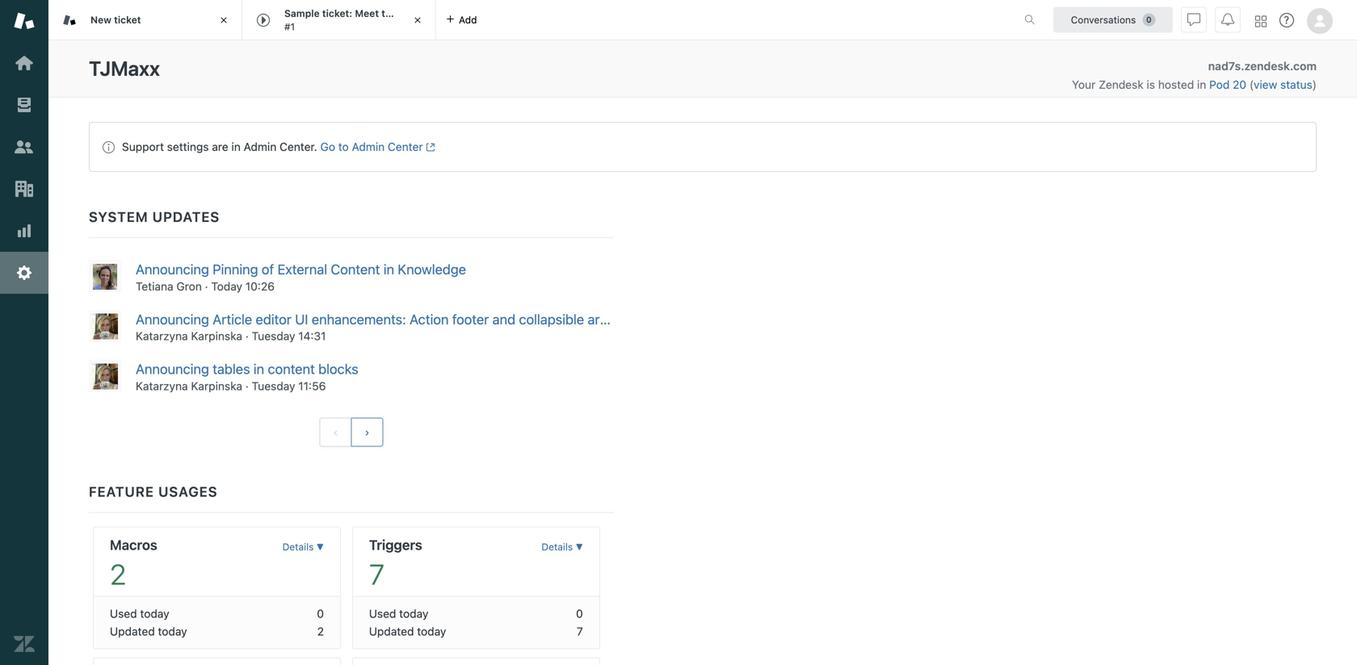 Task type: describe. For each thing, give the bounding box(es) containing it.
ticket inside sample ticket: meet the ticket #1
[[400, 8, 427, 19]]

in inside nad7s .zendesk.com your zendesk is hosted in pod 20 ( view status )
[[1198, 78, 1207, 91]]

gron
[[177, 280, 202, 293]]

katarzyna karpinska for tables
[[136, 380, 242, 393]]

feature usages
[[89, 484, 218, 500]]

conversations button
[[1054, 7, 1173, 33]]

to
[[338, 140, 349, 154]]

action
[[410, 311, 449, 328]]

tab containing sample ticket: meet the ticket
[[242, 0, 436, 40]]

organizations image
[[14, 179, 35, 200]]

new ticket
[[91, 14, 141, 25]]

(opens in a new tab) image
[[423, 142, 436, 152]]

tuesday for in
[[252, 380, 295, 393]]

macros
[[110, 537, 157, 554]]

karpinska for article
[[191, 330, 242, 343]]

1 vertical spatial settings
[[629, 311, 679, 328]]

(
[[1250, 78, 1254, 91]]

0 for 2
[[317, 608, 324, 621]]

enhancements:
[[312, 311, 406, 328]]

content
[[268, 361, 315, 377]]

11:56
[[298, 380, 326, 393]]

.zendesk.com
[[1241, 59, 1317, 73]]

footer
[[452, 311, 489, 328]]

details for 7
[[542, 542, 573, 553]]

close image
[[216, 12, 232, 28]]

collapsible
[[519, 311, 584, 328]]

editor
[[256, 311, 292, 328]]

1 admin from the left
[[244, 140, 277, 154]]

reporting image
[[14, 221, 35, 242]]

updates
[[153, 209, 220, 225]]

14:31
[[298, 330, 326, 343]]

article
[[588, 311, 626, 328]]

10:26
[[246, 280, 275, 293]]

triggers 7
[[369, 537, 422, 591]]

usages
[[158, 484, 218, 500]]

add button
[[436, 0, 487, 40]]

zendesk products image
[[1256, 16, 1267, 27]]

tuesday 14:31
[[252, 330, 326, 343]]

in right tables
[[254, 361, 264, 377]]

› button
[[351, 418, 383, 447]]

support settings are in admin center.
[[122, 140, 317, 154]]

updated for 7
[[369, 625, 414, 639]]

tabs tab list
[[48, 0, 1008, 40]]

nad7s .zendesk.com your zendesk is hosted in pod 20 ( view status )
[[1072, 59, 1317, 91]]

20
[[1233, 78, 1247, 91]]

today 10:26
[[211, 280, 275, 293]]

details ▼ for 2
[[283, 542, 324, 553]]

your
[[1072, 78, 1096, 91]]

1 vertical spatial 2
[[317, 625, 324, 639]]

today
[[211, 280, 243, 293]]

nad7s
[[1209, 59, 1241, 73]]

and
[[493, 311, 516, 328]]

zendesk image
[[14, 634, 35, 655]]

go
[[321, 140, 335, 154]]

support
[[122, 140, 164, 154]]

status containing support settings are in admin center.
[[89, 122, 1317, 172]]

used today for 2
[[110, 608, 169, 621]]

)
[[1313, 78, 1317, 91]]

ticket:
[[322, 8, 353, 19]]

ui
[[295, 311, 308, 328]]

get help image
[[1280, 13, 1295, 27]]

notifications image
[[1222, 13, 1235, 26]]

pinning
[[213, 261, 258, 278]]

of
[[262, 261, 274, 278]]

button displays agent's chat status as invisible. image
[[1188, 13, 1201, 26]]

hosted
[[1159, 78, 1195, 91]]

center
[[388, 140, 423, 154]]

details ▼ for 7
[[542, 542, 583, 553]]

pod 20 link
[[1210, 78, 1250, 91]]

system updates
[[89, 209, 220, 225]]

feature
[[89, 484, 154, 500]]

new
[[91, 14, 111, 25]]



Task type: vqa. For each thing, say whether or not it's contained in the screenshot.
See
no



Task type: locate. For each thing, give the bounding box(es) containing it.
today
[[140, 608, 169, 621], [399, 608, 429, 621], [158, 625, 187, 639], [417, 625, 446, 639]]

0 vertical spatial 7
[[369, 558, 385, 591]]

0 horizontal spatial ticket
[[114, 14, 141, 25]]

admin
[[244, 140, 277, 154], [352, 140, 385, 154]]

used down macros 2
[[110, 608, 137, 621]]

2 katarzyna from the top
[[136, 380, 188, 393]]

0 horizontal spatial details
[[283, 542, 314, 553]]

1 horizontal spatial updated today
[[369, 625, 446, 639]]

2 karpinska from the top
[[191, 380, 242, 393]]

0 vertical spatial katarzyna
[[136, 330, 188, 343]]

0
[[317, 608, 324, 621], [576, 608, 583, 621]]

0 vertical spatial announcing
[[136, 261, 209, 278]]

are
[[212, 140, 228, 154]]

macros 2
[[110, 537, 157, 591]]

announcing up tetiana gron on the top
[[136, 261, 209, 278]]

2 details ▼ from the left
[[542, 542, 583, 553]]

1 horizontal spatial 2
[[317, 625, 324, 639]]

2 vertical spatial announcing
[[136, 361, 209, 377]]

0 horizontal spatial ▼
[[317, 542, 324, 553]]

2 katarzyna karpinska from the top
[[136, 380, 242, 393]]

▼
[[317, 542, 324, 553], [576, 542, 583, 553]]

0 vertical spatial 2
[[110, 558, 126, 591]]

updated today for 2
[[110, 625, 187, 639]]

2 announcing from the top
[[136, 311, 209, 328]]

katarzyna karpinska for article
[[136, 330, 242, 343]]

announcing tables in content blocks
[[136, 361, 359, 377]]

katarzyna for announcing tables in content blocks
[[136, 380, 188, 393]]

announcing for announcing article editor ui enhancements: action footer and collapsible article settings panel
[[136, 311, 209, 328]]

blocks
[[319, 361, 359, 377]]

1 horizontal spatial 0
[[576, 608, 583, 621]]

knowledge
[[398, 261, 466, 278]]

updated down macros 2
[[110, 625, 155, 639]]

karpinska down tables
[[191, 380, 242, 393]]

0 horizontal spatial admin
[[244, 140, 277, 154]]

main element
[[0, 0, 48, 666]]

2 used today from the left
[[369, 608, 429, 621]]

›
[[365, 426, 370, 439]]

details ▼
[[283, 542, 324, 553], [542, 542, 583, 553]]

0 horizontal spatial details ▼
[[283, 542, 324, 553]]

go to admin center link
[[321, 140, 436, 154]]

1 used from the left
[[110, 608, 137, 621]]

2 tuesday from the top
[[252, 380, 295, 393]]

used for 7
[[369, 608, 396, 621]]

used down triggers 7
[[369, 608, 396, 621]]

2 admin from the left
[[352, 140, 385, 154]]

▼ for 7
[[576, 542, 583, 553]]

in left pod at the top right
[[1198, 78, 1207, 91]]

announcing pinning of external content in knowledge
[[136, 261, 466, 278]]

2 ▼ from the left
[[576, 542, 583, 553]]

0 horizontal spatial 0
[[317, 608, 324, 621]]

0 vertical spatial settings
[[167, 140, 209, 154]]

1 horizontal spatial admin
[[352, 140, 385, 154]]

view
[[1254, 78, 1278, 91]]

tuesday 11:56
[[252, 380, 326, 393]]

used today down triggers 7
[[369, 608, 429, 621]]

0 horizontal spatial updated
[[110, 625, 155, 639]]

1 horizontal spatial ticket
[[400, 8, 427, 19]]

#1
[[284, 21, 295, 32]]

1 karpinska from the top
[[191, 330, 242, 343]]

close image
[[410, 12, 426, 28]]

1 0 from the left
[[317, 608, 324, 621]]

tuesday for editor
[[252, 330, 295, 343]]

used for 2
[[110, 608, 137, 621]]

1 horizontal spatial updated
[[369, 625, 414, 639]]

1 updated today from the left
[[110, 625, 187, 639]]

tables
[[213, 361, 250, 377]]

add
[[459, 14, 477, 25]]

katarzyna karpinska down tables
[[136, 380, 242, 393]]

1 horizontal spatial details ▼
[[542, 542, 583, 553]]

1 vertical spatial katarzyna karpinska
[[136, 380, 242, 393]]

karpinska down article at left top
[[191, 330, 242, 343]]

new ticket tab
[[48, 0, 242, 40]]

2
[[110, 558, 126, 591], [317, 625, 324, 639]]

settings left panel
[[629, 311, 679, 328]]

system
[[89, 209, 148, 225]]

▼ for 2
[[317, 542, 324, 553]]

is
[[1147, 78, 1156, 91]]

get started image
[[14, 53, 35, 74]]

details for 2
[[283, 542, 314, 553]]

katarzyna karpinska
[[136, 330, 242, 343], [136, 380, 242, 393]]

content
[[331, 261, 380, 278]]

details
[[283, 542, 314, 553], [542, 542, 573, 553]]

updated today for 7
[[369, 625, 446, 639]]

7 inside triggers 7
[[369, 558, 385, 591]]

karpinska for tables
[[191, 380, 242, 393]]

0 horizontal spatial settings
[[167, 140, 209, 154]]

1 vertical spatial announcing
[[136, 311, 209, 328]]

ticket
[[400, 8, 427, 19], [114, 14, 141, 25]]

external
[[278, 261, 327, 278]]

2 inside macros 2
[[110, 558, 126, 591]]

announcing article editor ui enhancements: action footer and collapsible article settings panel
[[136, 311, 716, 328]]

used today down macros 2
[[110, 608, 169, 621]]

sample ticket: meet the ticket #1
[[284, 8, 427, 32]]

0 horizontal spatial 2
[[110, 558, 126, 591]]

updated for 2
[[110, 625, 155, 639]]

announcing
[[136, 261, 209, 278], [136, 311, 209, 328], [136, 361, 209, 377]]

‹
[[333, 426, 338, 439]]

tjmaxx
[[89, 57, 160, 80]]

zendesk support image
[[14, 11, 35, 32]]

used today
[[110, 608, 169, 621], [369, 608, 429, 621]]

2 details from the left
[[542, 542, 573, 553]]

tuesday
[[252, 330, 295, 343], [252, 380, 295, 393]]

ticket inside tab
[[114, 14, 141, 25]]

1 tuesday from the top
[[252, 330, 295, 343]]

1 horizontal spatial details
[[542, 542, 573, 553]]

0 vertical spatial karpinska
[[191, 330, 242, 343]]

1 ▼ from the left
[[317, 542, 324, 553]]

status
[[89, 122, 1317, 172]]

sample
[[284, 8, 320, 19]]

announcing for announcing pinning of external content in knowledge
[[136, 261, 209, 278]]

3 announcing from the top
[[136, 361, 209, 377]]

admin left center. on the top left of page
[[244, 140, 277, 154]]

2 0 from the left
[[576, 608, 583, 621]]

1 horizontal spatial used today
[[369, 608, 429, 621]]

panel
[[682, 311, 716, 328]]

0 vertical spatial katarzyna karpinska
[[136, 330, 242, 343]]

updated down triggers 7
[[369, 625, 414, 639]]

karpinska
[[191, 330, 242, 343], [191, 380, 242, 393]]

2 updated from the left
[[369, 625, 414, 639]]

in right are
[[232, 140, 241, 154]]

1 horizontal spatial settings
[[629, 311, 679, 328]]

1 katarzyna from the top
[[136, 330, 188, 343]]

center.
[[280, 140, 317, 154]]

tab
[[242, 0, 436, 40]]

1 horizontal spatial 7
[[577, 625, 583, 639]]

1 used today from the left
[[110, 608, 169, 621]]

customers image
[[14, 137, 35, 158]]

article
[[213, 311, 252, 328]]

views image
[[14, 95, 35, 116]]

settings
[[167, 140, 209, 154], [629, 311, 679, 328]]

0 horizontal spatial updated today
[[110, 625, 187, 639]]

katarzyna
[[136, 330, 188, 343], [136, 380, 188, 393]]

1 details ▼ from the left
[[283, 542, 324, 553]]

1 updated from the left
[[110, 625, 155, 639]]

updated today down triggers 7
[[369, 625, 446, 639]]

announcing for announcing tables in content blocks
[[136, 361, 209, 377]]

conversations
[[1071, 14, 1137, 25]]

1 horizontal spatial ▼
[[576, 542, 583, 553]]

2 used from the left
[[369, 608, 396, 621]]

used
[[110, 608, 137, 621], [369, 608, 396, 621]]

admin image
[[14, 263, 35, 284]]

1 vertical spatial tuesday
[[252, 380, 295, 393]]

1 vertical spatial karpinska
[[191, 380, 242, 393]]

1 vertical spatial katarzyna
[[136, 380, 188, 393]]

the
[[382, 8, 397, 19]]

‹ button
[[320, 418, 352, 447]]

announcing left tables
[[136, 361, 209, 377]]

tetiana
[[136, 280, 173, 293]]

tuesday down content
[[252, 380, 295, 393]]

2 updated today from the left
[[369, 625, 446, 639]]

settings left are
[[167, 140, 209, 154]]

1 vertical spatial 7
[[577, 625, 583, 639]]

tetiana gron
[[136, 280, 202, 293]]

updated today down macros 2
[[110, 625, 187, 639]]

1 horizontal spatial used
[[369, 608, 396, 621]]

used today for 7
[[369, 608, 429, 621]]

0 horizontal spatial 7
[[369, 558, 385, 591]]

1 details from the left
[[283, 542, 314, 553]]

tuesday down editor
[[252, 330, 295, 343]]

katarzyna karpinska down article at left top
[[136, 330, 242, 343]]

meet
[[355, 8, 379, 19]]

zendesk
[[1099, 78, 1144, 91]]

view status link
[[1254, 78, 1313, 91]]

status
[[1281, 78, 1313, 91]]

1 katarzyna karpinska from the top
[[136, 330, 242, 343]]

admin right to
[[352, 140, 385, 154]]

0 for 7
[[576, 608, 583, 621]]

1 announcing from the top
[[136, 261, 209, 278]]

go to admin center
[[321, 140, 423, 154]]

ticket right new
[[114, 14, 141, 25]]

pod
[[1210, 78, 1230, 91]]

announcing down tetiana gron on the top
[[136, 311, 209, 328]]

7
[[369, 558, 385, 591], [577, 625, 583, 639]]

0 vertical spatial tuesday
[[252, 330, 295, 343]]

in right content
[[384, 261, 394, 278]]

triggers
[[369, 537, 422, 554]]

0 horizontal spatial used today
[[110, 608, 169, 621]]

updated today
[[110, 625, 187, 639], [369, 625, 446, 639]]

ticket right the
[[400, 8, 427, 19]]

in
[[1198, 78, 1207, 91], [232, 140, 241, 154], [384, 261, 394, 278], [254, 361, 264, 377]]

0 horizontal spatial used
[[110, 608, 137, 621]]

katarzyna for announcing article editor ui enhancements: action footer and collapsible article settings panel
[[136, 330, 188, 343]]



